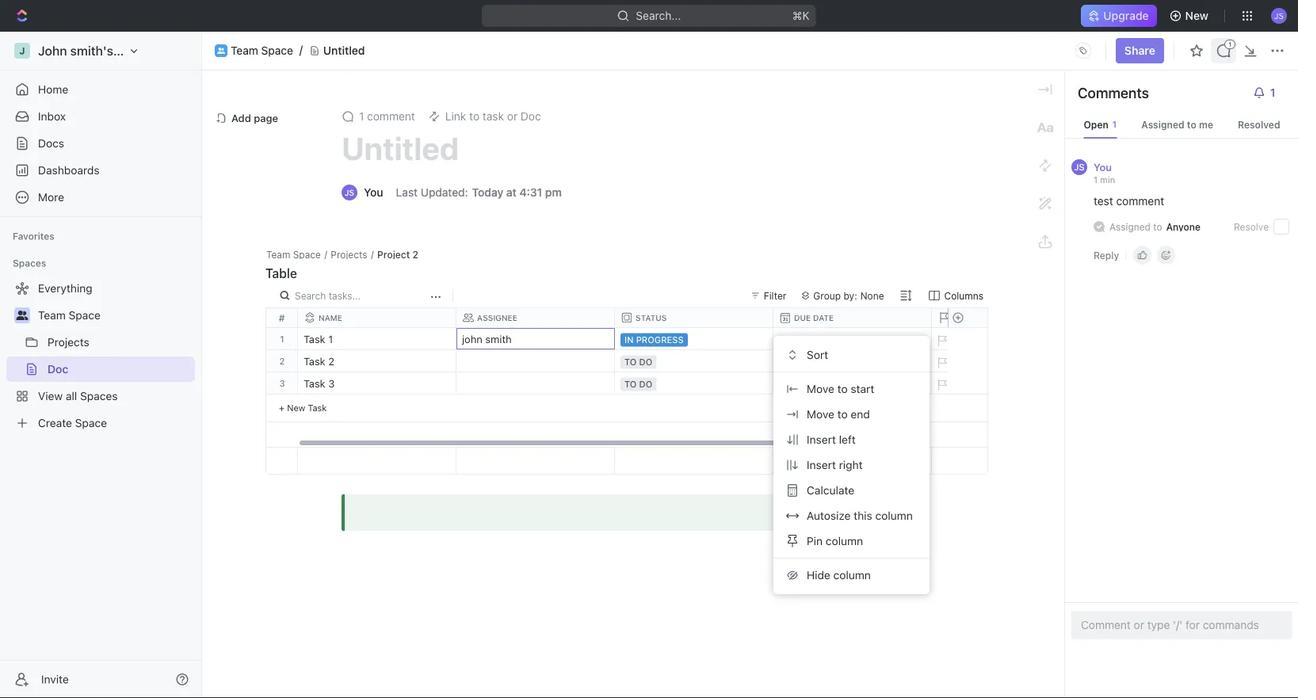 Task type: describe. For each thing, give the bounding box(es) containing it.
task 1
[[304, 333, 333, 345]]

date
[[814, 314, 834, 323]]

john
[[462, 333, 483, 345]]

user group image
[[16, 311, 28, 320]]

search...
[[636, 9, 681, 22]]

to for assigned to
[[1154, 221, 1163, 232]]

at
[[507, 186, 517, 199]]

⌘k
[[793, 9, 810, 22]]

hide column
[[807, 569, 871, 582]]

you 1 min
[[1094, 161, 1116, 185]]

space inside the team space / projects / project 2 table
[[293, 249, 321, 260]]

hide column button
[[780, 563, 924, 588]]

task 3
[[304, 378, 335, 390]]

comment for 1 comment
[[367, 110, 415, 123]]

press space to select this row. row containing task 1
[[298, 328, 1091, 353]]

in progress
[[625, 335, 684, 345]]

due date row
[[298, 308, 1091, 328]]

assigned for assigned to
[[1110, 221, 1151, 232]]

add
[[232, 112, 251, 124]]

team space link for user group image
[[231, 44, 293, 57]]

press space to select this row. row containing task 2
[[298, 350, 1091, 375]]

set priority image
[[930, 329, 954, 353]]

this
[[854, 509, 873, 522]]

1 horizontal spatial 3
[[328, 378, 335, 390]]

js
[[1075, 162, 1085, 172]]

projects
[[331, 249, 368, 260]]

1 inside press space to select this row. row
[[328, 333, 333, 345]]

1 vertical spatial untitled
[[342, 130, 459, 167]]

#
[[279, 312, 285, 323]]

task for task 2
[[304, 356, 326, 367]]

updated:
[[421, 186, 468, 199]]

autosize this column
[[807, 509, 913, 522]]

reply
[[1094, 250, 1120, 261]]

page
[[254, 112, 278, 124]]

row group containing task 1
[[298, 328, 1091, 447]]

inbox
[[38, 110, 66, 123]]

to do cell for task 3
[[615, 373, 774, 394]]

autosize
[[807, 509, 851, 522]]

user group image
[[217, 47, 225, 54]]

pin column button
[[780, 529, 924, 554]]

2 inside the team space / projects / project 2 table
[[413, 249, 419, 260]]

docs link
[[6, 131, 195, 156]]

set priority image for 3
[[930, 373, 954, 397]]

in progress cell
[[615, 328, 774, 350]]

team inside the team space / projects / project 2 table
[[266, 249, 290, 260]]

new task
[[287, 403, 327, 413]]

move to start button
[[780, 377, 924, 402]]

inbox link
[[6, 104, 195, 129]]

1 comment
[[359, 110, 415, 123]]

sort
[[807, 348, 829, 362]]

to do cell for task 2
[[615, 350, 774, 372]]

team for user group icon
[[38, 309, 66, 322]]

assigned to me
[[1142, 119, 1214, 130]]

start
[[851, 383, 875, 396]]

dashboards link
[[6, 158, 195, 183]]

press space to select this row. row containing 2
[[266, 350, 298, 373]]

team for user group image
[[231, 44, 258, 57]]

do for task 3
[[639, 379, 653, 390]]

new for new task
[[287, 403, 306, 413]]

to do for task 2
[[625, 357, 653, 367]]

comments
[[1078, 84, 1150, 101]]

insert for insert right
[[807, 459, 836, 472]]

to for move to end
[[838, 408, 848, 421]]

table
[[266, 266, 297, 281]]

project
[[377, 249, 410, 260]]

calculate
[[807, 484, 855, 497]]

1 / from the left
[[324, 249, 327, 260]]

insert right
[[807, 459, 863, 472]]

add page
[[232, 112, 278, 124]]

insert for insert left
[[807, 433, 836, 446]]

0 vertical spatial untitled
[[323, 44, 365, 57]]

john smith cell
[[457, 328, 615, 350]]

column for pin column
[[826, 535, 864, 548]]

move to start
[[807, 383, 875, 396]]

task for task 3
[[304, 378, 326, 390]]

in
[[625, 335, 634, 345]]

min
[[1101, 174, 1116, 185]]

due date button
[[774, 313, 932, 324]]

dashboards
[[38, 164, 100, 177]]

autosize this column button
[[780, 503, 924, 529]]

team space link for user group icon
[[38, 303, 192, 328]]

john smith
[[462, 333, 512, 345]]

sidebar navigation
[[0, 32, 202, 699]]

calculate button
[[780, 478, 924, 503]]

set priority element for task 3
[[930, 373, 954, 397]]

assigned to
[[1110, 221, 1163, 232]]

favorites
[[13, 231, 55, 242]]

test comment
[[1094, 195, 1165, 208]]

share
[[1125, 44, 1156, 57]]

press space to select this row. row containing 1
[[266, 328, 298, 350]]



Task type: vqa. For each thing, say whether or not it's contained in the screenshot.
Space name
no



Task type: locate. For each thing, give the bounding box(es) containing it.
upgrade
[[1104, 9, 1149, 22]]

2 to do from the top
[[625, 379, 653, 390]]

space inside sidebar 'navigation'
[[69, 309, 101, 322]]

task for task 1
[[304, 333, 326, 345]]

search
[[295, 290, 326, 301]]

space up the table
[[293, 249, 321, 260]]

1 move from the top
[[807, 383, 835, 396]]

insert left
[[807, 433, 856, 446]]

new button
[[1164, 3, 1219, 29]]

2 vertical spatial space
[[69, 309, 101, 322]]

resolved
[[1238, 119, 1281, 130]]

home
[[38, 83, 68, 96]]

favorites button
[[6, 227, 61, 246]]

1 horizontal spatial team space link
[[231, 44, 293, 57]]

2 horizontal spatial team
[[266, 249, 290, 260]]

/
[[324, 249, 327, 260], [371, 249, 374, 260]]

test
[[1094, 195, 1114, 208]]

to do for task 3
[[625, 379, 653, 390]]

0 vertical spatial to do
[[625, 357, 653, 367]]

due
[[794, 314, 811, 323]]

docs
[[38, 137, 64, 150]]

do for task 2
[[639, 357, 653, 367]]

task 2
[[304, 356, 335, 367]]

0 horizontal spatial 3
[[279, 378, 285, 389]]

1 vertical spatial assigned
[[1110, 221, 1151, 232]]

team space / projects / project 2 table
[[266, 249, 419, 281]]

last updated: today at 4:31 pm
[[396, 186, 562, 199]]

2 / from the left
[[371, 249, 374, 260]]

today
[[472, 186, 504, 199]]

1 vertical spatial column
[[826, 535, 864, 548]]

1 set priority image from the top
[[930, 351, 954, 375]]

4:31
[[520, 186, 543, 199]]

set priority image
[[930, 351, 954, 375], [930, 373, 954, 397]]

3 down the "task 2"
[[328, 378, 335, 390]]

to for move to start
[[838, 383, 848, 396]]

cell
[[774, 328, 932, 350], [457, 350, 615, 372], [774, 350, 932, 372], [457, 373, 615, 394], [774, 373, 932, 394]]

pm
[[545, 186, 562, 199]]

0 horizontal spatial comment
[[367, 110, 415, 123]]

press space to select this row. row containing 3
[[266, 373, 298, 395]]

team space right user group icon
[[38, 309, 101, 322]]

me
[[1200, 119, 1214, 130]]

1 to do cell from the top
[[615, 350, 774, 372]]

team right user group icon
[[38, 309, 66, 322]]

new inside grid
[[287, 403, 306, 413]]

assigned left me
[[1142, 119, 1185, 130]]

2 vertical spatial team
[[38, 309, 66, 322]]

cell for task 1
[[774, 328, 932, 350]]

move for move to end
[[807, 408, 835, 421]]

0 vertical spatial do
[[639, 357, 653, 367]]

1 horizontal spatial 2
[[328, 356, 335, 367]]

team inside sidebar 'navigation'
[[38, 309, 66, 322]]

0 vertical spatial team
[[231, 44, 258, 57]]

you
[[1094, 161, 1112, 173]]

1 inside you 1 min
[[1094, 174, 1098, 185]]

cell for task 2
[[774, 350, 932, 372]]

1 horizontal spatial /
[[371, 249, 374, 260]]

task down the task 1
[[304, 356, 326, 367]]

move up insert left
[[807, 408, 835, 421]]

2 inside press space to select this row. row
[[328, 356, 335, 367]]

0 vertical spatial insert
[[807, 433, 836, 446]]

team up the table
[[266, 249, 290, 260]]

new down the task 3
[[287, 403, 306, 413]]

column right this
[[876, 509, 913, 522]]

0 vertical spatial column
[[876, 509, 913, 522]]

3 left the task 3
[[279, 378, 285, 389]]

new for new
[[1186, 9, 1209, 22]]

1 vertical spatial to do cell
[[615, 373, 774, 394]]

1 to do from the top
[[625, 357, 653, 367]]

task up the "task 2"
[[304, 333, 326, 345]]

0 horizontal spatial 2
[[280, 356, 285, 366]]

1 do from the top
[[639, 357, 653, 367]]

due date
[[794, 314, 834, 323]]

grid containing task 1
[[266, 308, 1091, 475]]

upgrade link
[[1082, 5, 1157, 27]]

press space to select this row. row containing task 3
[[298, 373, 1091, 397]]

row group
[[266, 328, 298, 423], [298, 328, 1091, 447], [948, 328, 988, 423], [948, 448, 988, 474]]

grid
[[266, 308, 1091, 475]]

resolve
[[1234, 221, 1269, 232]]

new
[[1186, 9, 1209, 22], [287, 403, 306, 413]]

team space for team space link related to user group image
[[231, 44, 293, 57]]

1 horizontal spatial team
[[231, 44, 258, 57]]

1 inside the "1 2 3"
[[280, 334, 284, 344]]

space right user group image
[[261, 44, 293, 57]]

invite
[[41, 673, 69, 686]]

0 horizontal spatial team space
[[38, 309, 101, 322]]

set priority element
[[930, 329, 954, 353], [930, 351, 954, 375], [930, 373, 954, 397]]

to inside move to end button
[[838, 408, 848, 421]]

0 horizontal spatial team
[[38, 309, 66, 322]]

2
[[413, 249, 419, 260], [328, 356, 335, 367], [280, 356, 285, 366]]

1 vertical spatial space
[[293, 249, 321, 260]]

0 horizontal spatial new
[[287, 403, 306, 413]]

comment up assigned to
[[1117, 195, 1165, 208]]

2 horizontal spatial 2
[[413, 249, 419, 260]]

team
[[231, 44, 258, 57], [266, 249, 290, 260], [38, 309, 66, 322]]

1 horizontal spatial team space
[[231, 44, 293, 57]]

move to end
[[807, 408, 870, 421]]

comment up last
[[367, 110, 415, 123]]

to inside move to start button
[[838, 383, 848, 396]]

sort button
[[780, 343, 924, 368]]

1 vertical spatial do
[[639, 379, 653, 390]]

2 insert from the top
[[807, 459, 836, 472]]

space for team space link related to user group image
[[261, 44, 293, 57]]

2 set priority image from the top
[[930, 373, 954, 397]]

1 vertical spatial new
[[287, 403, 306, 413]]

2 set priority element from the top
[[930, 351, 954, 375]]

2 vertical spatial column
[[834, 569, 871, 582]]

column right hide
[[834, 569, 871, 582]]

task
[[304, 333, 326, 345], [304, 356, 326, 367], [304, 378, 326, 390], [308, 403, 327, 413]]

2 left the "task 2"
[[280, 356, 285, 366]]

0 vertical spatial space
[[261, 44, 293, 57]]

open
[[1084, 119, 1109, 130]]

set priority image for 2
[[930, 351, 954, 375]]

assigned down test comment
[[1110, 221, 1151, 232]]

0 vertical spatial comment
[[367, 110, 415, 123]]

team right user group image
[[231, 44, 258, 57]]

/ left project in the top of the page
[[371, 249, 374, 260]]

column down autosize this column button
[[826, 535, 864, 548]]

0 vertical spatial to do cell
[[615, 350, 774, 372]]

to for assigned to me
[[1188, 119, 1197, 130]]

move to end button
[[780, 402, 924, 427]]

0 horizontal spatial team space link
[[38, 303, 192, 328]]

to do
[[625, 357, 653, 367], [625, 379, 653, 390]]

move
[[807, 383, 835, 396], [807, 408, 835, 421]]

set priority element for task 2
[[930, 351, 954, 375]]

0 vertical spatial move
[[807, 383, 835, 396]]

space
[[261, 44, 293, 57], [293, 249, 321, 260], [69, 309, 101, 322]]

1 horizontal spatial comment
[[1117, 195, 1165, 208]]

1 vertical spatial comment
[[1117, 195, 1165, 208]]

1 vertical spatial team space
[[38, 309, 101, 322]]

0 vertical spatial team space
[[231, 44, 293, 57]]

Search tasks... text field
[[295, 285, 427, 307]]

0 horizontal spatial /
[[324, 249, 327, 260]]

2 to do cell from the top
[[615, 373, 774, 394]]

comment
[[367, 110, 415, 123], [1117, 195, 1165, 208]]

untitled up 1 comment
[[323, 44, 365, 57]]

new inside the new button
[[1186, 9, 1209, 22]]

team space for team space link associated with user group icon
[[38, 309, 101, 322]]

comment for test comment
[[1117, 195, 1165, 208]]

1
[[359, 110, 364, 123], [1094, 174, 1098, 185], [328, 333, 333, 345], [280, 334, 284, 344]]

2 right project in the top of the page
[[413, 249, 419, 260]]

spaces
[[13, 258, 46, 269]]

hide
[[807, 569, 831, 582]]

1 set priority element from the top
[[930, 329, 954, 353]]

tasks...
[[329, 290, 361, 301]]

team space right user group image
[[231, 44, 293, 57]]

new right the 'upgrade' on the right of page
[[1186, 9, 1209, 22]]

0 vertical spatial team space link
[[231, 44, 293, 57]]

move for move to start
[[807, 383, 835, 396]]

end
[[851, 408, 870, 421]]

1 vertical spatial team space link
[[38, 303, 192, 328]]

insert right button
[[780, 453, 924, 478]]

/ left projects
[[324, 249, 327, 260]]

1 vertical spatial move
[[807, 408, 835, 421]]

smith
[[486, 333, 512, 345]]

assigned
[[1142, 119, 1185, 130], [1110, 221, 1151, 232]]

home link
[[6, 77, 195, 102]]

do
[[639, 357, 653, 367], [639, 379, 653, 390]]

insert
[[807, 433, 836, 446], [807, 459, 836, 472]]

to
[[1188, 119, 1197, 130], [1154, 221, 1163, 232], [625, 357, 637, 367], [625, 379, 637, 390], [838, 383, 848, 396], [838, 408, 848, 421]]

team space
[[231, 44, 293, 57], [38, 309, 101, 322]]

last
[[396, 186, 418, 199]]

0 vertical spatial assigned
[[1142, 119, 1185, 130]]

team space link
[[231, 44, 293, 57], [38, 303, 192, 328]]

insert left button
[[780, 427, 924, 453]]

insert up "calculate"
[[807, 459, 836, 472]]

task down the task 3
[[308, 403, 327, 413]]

search tasks...
[[295, 290, 361, 301]]

untitled down 1 comment
[[342, 130, 459, 167]]

2 inside the "1 2 3"
[[280, 356, 285, 366]]

pin column
[[807, 535, 864, 548]]

2 up the task 3
[[328, 356, 335, 367]]

assigned for assigned to me
[[1142, 119, 1185, 130]]

insert left left
[[807, 433, 836, 446]]

pin
[[807, 535, 823, 548]]

right
[[839, 459, 863, 472]]

cell for task 3
[[774, 373, 932, 394]]

task down the "task 2"
[[304, 378, 326, 390]]

progress
[[636, 335, 684, 345]]

3 set priority element from the top
[[930, 373, 954, 397]]

1 2 3
[[279, 334, 285, 389]]

move up move to end
[[807, 383, 835, 396]]

team space inside sidebar 'navigation'
[[38, 309, 101, 322]]

2 for 1 2 3
[[280, 356, 285, 366]]

1 horizontal spatial new
[[1186, 9, 1209, 22]]

row group containing 1 2 3
[[266, 328, 298, 423]]

1 vertical spatial team
[[266, 249, 290, 260]]

0 vertical spatial new
[[1186, 9, 1209, 22]]

2 for task 2
[[328, 356, 335, 367]]

left
[[839, 433, 856, 446]]

2 do from the top
[[639, 379, 653, 390]]

1 vertical spatial to do
[[625, 379, 653, 390]]

to do cell
[[615, 350, 774, 372], [615, 373, 774, 394]]

1 insert from the top
[[807, 433, 836, 446]]

press space to select this row. row
[[266, 328, 298, 350], [298, 328, 1091, 353], [266, 350, 298, 373], [298, 350, 1091, 375], [266, 373, 298, 395], [298, 373, 1091, 397], [298, 448, 1091, 475]]

space right user group icon
[[69, 309, 101, 322]]

space for team space link associated with user group icon
[[69, 309, 101, 322]]

1 vertical spatial insert
[[807, 459, 836, 472]]

column for hide column
[[834, 569, 871, 582]]

column
[[876, 509, 913, 522], [826, 535, 864, 548], [834, 569, 871, 582]]

2 move from the top
[[807, 408, 835, 421]]

set priority element for task 1
[[930, 329, 954, 353]]



